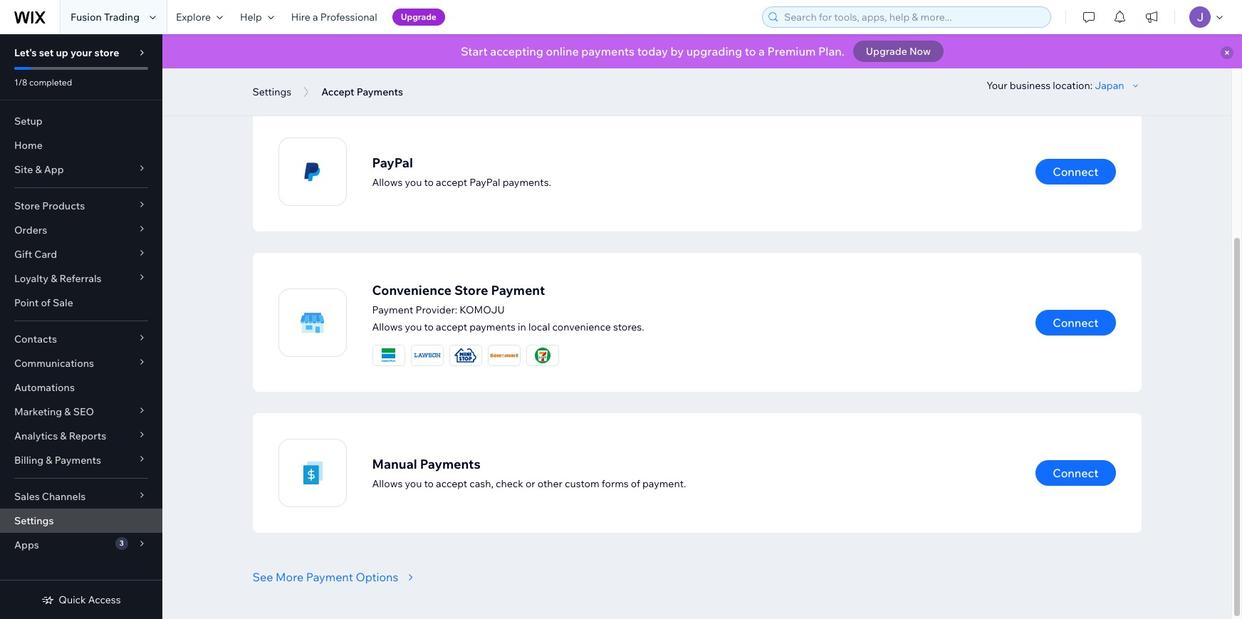 Task type: locate. For each thing, give the bounding box(es) containing it.
0 vertical spatial paypal
[[372, 154, 413, 171]]

& for site
[[35, 163, 42, 176]]

to inside convenience store payment payment provider: komoju allows you to accept payments in local convenience stores.
[[424, 321, 434, 333]]

3 connect from the top
[[1053, 466, 1099, 480]]

3 allows from the top
[[372, 477, 403, 490]]

today
[[637, 44, 668, 58]]

& right site
[[35, 163, 42, 176]]

1 connect from the top
[[1053, 165, 1099, 179]]

1 vertical spatial accept
[[436, 321, 467, 333]]

&
[[35, 163, 42, 176], [51, 272, 57, 285], [64, 405, 71, 418], [60, 430, 67, 442], [46, 454, 52, 467]]

1 horizontal spatial upgrade
[[866, 45, 908, 58]]

2 accept from the top
[[436, 321, 467, 333]]

start accepting online payments today by upgrading to a premium plan. alert
[[162, 34, 1243, 68]]

options
[[356, 570, 399, 584]]

fusion trading
[[71, 11, 140, 24]]

store
[[14, 199, 40, 212], [455, 282, 488, 299]]

Search for tools, apps, help & more... field
[[780, 7, 1047, 27]]

seveneleven image
[[527, 346, 558, 365]]

0 vertical spatial store
[[14, 199, 40, 212]]

upgrade inside button
[[866, 45, 908, 58]]

payment inside button
[[306, 570, 353, 584]]

sidebar element
[[0, 34, 162, 619]]

2 vertical spatial connect
[[1053, 466, 1099, 480]]

your
[[71, 46, 92, 59]]

cash,
[[470, 477, 494, 490]]

orders button
[[0, 218, 162, 242]]

1 vertical spatial upgrade
[[866, 45, 908, 58]]

0 vertical spatial settings
[[253, 85, 291, 98]]

allows inside convenience store payment payment provider: komoju allows you to accept payments in local convenience stores.
[[372, 321, 403, 333]]

0 vertical spatial payments
[[582, 44, 635, 58]]

stores.
[[613, 321, 644, 333]]

0 vertical spatial accept
[[436, 176, 467, 188]]

of left the "sale"
[[41, 296, 51, 309]]

0 vertical spatial upgrade
[[401, 11, 437, 22]]

2 vertical spatial connect button
[[1036, 460, 1116, 486]]

0 vertical spatial payment
[[491, 282, 545, 299]]

& for billing
[[46, 454, 52, 467]]

1 vertical spatial connect
[[1053, 315, 1099, 330]]

3 you from the top
[[405, 477, 422, 490]]

of inside manual payments allows you to accept cash, check or other custom forms of payment.
[[631, 477, 640, 490]]

1 vertical spatial connect button
[[1036, 310, 1116, 335]]

0 horizontal spatial store
[[14, 199, 40, 212]]

2 horizontal spatial payment
[[491, 282, 545, 299]]

1 connect button from the top
[[1036, 159, 1116, 185]]

1 horizontal spatial payments
[[582, 44, 635, 58]]

upgrade left now
[[866, 45, 908, 58]]

1 vertical spatial payment
[[372, 304, 414, 316]]

more
[[276, 570, 304, 584]]

app
[[44, 163, 64, 176]]

payment
[[491, 282, 545, 299], [372, 304, 414, 316], [306, 570, 353, 584]]

of
[[41, 296, 51, 309], [631, 477, 640, 490]]

0 vertical spatial allows
[[372, 176, 403, 188]]

to
[[745, 44, 756, 58], [424, 176, 434, 188], [424, 321, 434, 333], [424, 477, 434, 490]]

you
[[405, 176, 422, 188], [405, 321, 422, 333], [405, 477, 422, 490]]

automations link
[[0, 375, 162, 400]]

to inside paypal allows you to accept paypal payments.
[[424, 176, 434, 188]]

payment right more
[[306, 570, 353, 584]]

online
[[546, 44, 579, 58]]

store products
[[14, 199, 85, 212]]

payments down the analytics & reports popup button
[[55, 454, 101, 467]]

to inside alert
[[745, 44, 756, 58]]

1 horizontal spatial settings
[[253, 85, 291, 98]]

& inside "popup button"
[[64, 405, 71, 418]]

business
[[1010, 79, 1051, 92]]

0 vertical spatial of
[[41, 296, 51, 309]]

convenience
[[372, 282, 452, 299]]

2 vertical spatial allows
[[372, 477, 403, 490]]

channels
[[42, 490, 86, 503]]

& right loyalty on the left of the page
[[51, 272, 57, 285]]

site
[[14, 163, 33, 176]]

payments up cash,
[[420, 456, 481, 472]]

0 horizontal spatial settings
[[14, 514, 54, 527]]

manual payments allows you to accept cash, check or other custom forms of payment.
[[372, 456, 686, 490]]

accept
[[436, 176, 467, 188], [436, 321, 467, 333], [436, 477, 467, 490]]

point of sale link
[[0, 291, 162, 315]]

upgrade inside button
[[401, 11, 437, 22]]

1 vertical spatial payments
[[470, 321, 516, 333]]

payment up in
[[491, 282, 545, 299]]

allows inside paypal allows you to accept paypal payments.
[[372, 176, 403, 188]]

upgrade right the professional
[[401, 11, 437, 22]]

upgrade
[[401, 11, 437, 22], [866, 45, 908, 58]]

site & app
[[14, 163, 64, 176]]

connect button for allows
[[1036, 159, 1116, 185]]

allows inside manual payments allows you to accept cash, check or other custom forms of payment.
[[372, 477, 403, 490]]

& left seo on the left bottom
[[64, 405, 71, 418]]

3 accept from the top
[[436, 477, 467, 490]]

connect button
[[1036, 159, 1116, 185], [1036, 310, 1116, 335], [1036, 460, 1116, 486]]

1 horizontal spatial payments
[[420, 456, 481, 472]]

settings link
[[0, 509, 162, 533]]

apps
[[14, 539, 39, 551]]

now
[[910, 45, 931, 58]]

your business location:
[[987, 79, 1095, 92]]

settings inside button
[[253, 85, 291, 98]]

store up orders
[[14, 199, 40, 212]]

settings
[[253, 85, 291, 98], [14, 514, 54, 527]]

japan button
[[1095, 79, 1142, 92]]

quick access button
[[42, 593, 121, 606]]

2 vertical spatial accept
[[436, 477, 467, 490]]

0 vertical spatial connect
[[1053, 165, 1099, 179]]

marketing & seo
[[14, 405, 94, 418]]

accepting
[[490, 44, 544, 58]]

a left premium
[[759, 44, 765, 58]]

3 connect button from the top
[[1036, 460, 1116, 486]]

store inside popup button
[[14, 199, 40, 212]]

2 allows from the top
[[372, 321, 403, 333]]

billing & payments button
[[0, 448, 162, 472]]

0 vertical spatial you
[[405, 176, 422, 188]]

a right hire
[[313, 11, 318, 24]]

gift
[[14, 248, 32, 261]]

settings for settings link
[[14, 514, 54, 527]]

other
[[538, 477, 563, 490]]

1 horizontal spatial payment
[[372, 304, 414, 316]]

0 horizontal spatial of
[[41, 296, 51, 309]]

0 vertical spatial connect button
[[1036, 159, 1116, 185]]

1 horizontal spatial of
[[631, 477, 640, 490]]

& left reports
[[60, 430, 67, 442]]

billing & payments
[[14, 454, 101, 467]]

1 vertical spatial settings
[[14, 514, 54, 527]]

1 accept from the top
[[436, 176, 467, 188]]

forms
[[602, 477, 629, 490]]

to inside manual payments allows you to accept cash, check or other custom forms of payment.
[[424, 477, 434, 490]]

1 vertical spatial paypal
[[470, 176, 501, 188]]

loyalty
[[14, 272, 48, 285]]

1 you from the top
[[405, 176, 422, 188]]

2 vertical spatial you
[[405, 477, 422, 490]]

2 you from the top
[[405, 321, 422, 333]]

1/8
[[14, 77, 27, 88]]

point
[[14, 296, 39, 309]]

1 vertical spatial store
[[455, 282, 488, 299]]

1 allows from the top
[[372, 176, 403, 188]]

0 horizontal spatial payments
[[55, 454, 101, 467]]

payment down convenience
[[372, 304, 414, 316]]

1 horizontal spatial a
[[759, 44, 765, 58]]

payment.
[[643, 477, 686, 490]]

accept inside paypal allows you to accept paypal payments.
[[436, 176, 467, 188]]

2 vertical spatial payment
[[306, 570, 353, 584]]

loyalty & referrals button
[[0, 266, 162, 291]]

reports
[[69, 430, 106, 442]]

store
[[94, 46, 119, 59]]

store up "komoju"
[[455, 282, 488, 299]]

japan
[[1095, 79, 1125, 92]]

1 vertical spatial of
[[631, 477, 640, 490]]

1 horizontal spatial paypal
[[470, 176, 501, 188]]

payments inside alert
[[582, 44, 635, 58]]

0 horizontal spatial paypal
[[372, 154, 413, 171]]

1 vertical spatial a
[[759, 44, 765, 58]]

1 vertical spatial you
[[405, 321, 422, 333]]

payments inside manual payments allows you to accept cash, check or other custom forms of payment.
[[420, 456, 481, 472]]

1 horizontal spatial store
[[455, 282, 488, 299]]

0 horizontal spatial a
[[313, 11, 318, 24]]

store inside convenience store payment payment provider: komoju allows you to accept payments in local convenience stores.
[[455, 282, 488, 299]]

of right forms
[[631, 477, 640, 490]]

0 horizontal spatial upgrade
[[401, 11, 437, 22]]

you inside paypal allows you to accept paypal payments.
[[405, 176, 422, 188]]

orders
[[14, 224, 47, 237]]

lawson image
[[411, 346, 443, 365]]

hire
[[291, 11, 311, 24]]

0 horizontal spatial payment
[[306, 570, 353, 584]]

& inside popup button
[[46, 454, 52, 467]]

1 vertical spatial allows
[[372, 321, 403, 333]]

local
[[529, 321, 550, 333]]

of inside sidebar element
[[41, 296, 51, 309]]

payments left today
[[582, 44, 635, 58]]

paypal
[[372, 154, 413, 171], [470, 176, 501, 188]]

& right billing
[[46, 454, 52, 467]]

home link
[[0, 133, 162, 157]]

settings inside sidebar element
[[14, 514, 54, 527]]

help button
[[232, 0, 283, 34]]

payments down "komoju"
[[470, 321, 516, 333]]

let's set up your store
[[14, 46, 119, 59]]

communications
[[14, 357, 94, 370]]

loyalty & referrals
[[14, 272, 102, 285]]

or
[[526, 477, 536, 490]]

0 horizontal spatial payments
[[470, 321, 516, 333]]



Task type: describe. For each thing, give the bounding box(es) containing it.
communications button
[[0, 351, 162, 375]]

explore
[[176, 11, 211, 24]]

up
[[56, 46, 68, 59]]

let's
[[14, 46, 37, 59]]

seicomart image
[[488, 346, 520, 365]]

home
[[14, 139, 43, 152]]

gift card
[[14, 248, 57, 261]]

1/8 completed
[[14, 77, 72, 88]]

you inside manual payments allows you to accept cash, check or other custom forms of payment.
[[405, 477, 422, 490]]

connect button for payments
[[1036, 460, 1116, 486]]

upgrade for upgrade
[[401, 11, 437, 22]]

settings for settings button
[[253, 85, 291, 98]]

settings button
[[245, 81, 299, 103]]

0 vertical spatial a
[[313, 11, 318, 24]]

2 connect button from the top
[[1036, 310, 1116, 335]]

marketing & seo button
[[0, 400, 162, 424]]

quick access
[[59, 593, 121, 606]]

fusion
[[71, 11, 102, 24]]

connect for payments
[[1053, 466, 1099, 480]]

3
[[120, 539, 124, 548]]

sales channels
[[14, 490, 86, 503]]

referrals
[[59, 272, 102, 285]]

in
[[518, 321, 526, 333]]

payment for more
[[306, 570, 353, 584]]

connect for allows
[[1053, 165, 1099, 179]]

hire a professional link
[[283, 0, 386, 34]]

contacts
[[14, 333, 57, 346]]

access
[[88, 593, 121, 606]]

custom
[[565, 477, 600, 490]]

accept inside manual payments allows you to accept cash, check or other custom forms of payment.
[[436, 477, 467, 490]]

sales
[[14, 490, 40, 503]]

seo
[[73, 405, 94, 418]]

payments.
[[503, 176, 551, 188]]

card
[[34, 248, 57, 261]]

billing
[[14, 454, 44, 467]]

upgrade for upgrade now
[[866, 45, 908, 58]]

payments inside convenience store payment payment provider: komoju allows you to accept payments in local convenience stores.
[[470, 321, 516, 333]]

see
[[253, 570, 273, 584]]

& for marketing
[[64, 405, 71, 418]]

completed
[[29, 77, 72, 88]]

provider:
[[416, 304, 458, 316]]

upgrade now
[[866, 45, 931, 58]]

products
[[42, 199, 85, 212]]

& for loyalty
[[51, 272, 57, 285]]

location:
[[1053, 79, 1093, 92]]

by
[[671, 44, 684, 58]]

analytics & reports
[[14, 430, 106, 442]]

hire a professional
[[291, 11, 377, 24]]

see more payment options button
[[253, 569, 420, 586]]

& for analytics
[[60, 430, 67, 442]]

ministop image
[[450, 346, 481, 365]]

professional
[[320, 11, 377, 24]]

premium
[[768, 44, 816, 58]]

analytics
[[14, 430, 58, 442]]

start accepting online payments today by upgrading to a premium plan.
[[461, 44, 845, 58]]

automations
[[14, 381, 75, 394]]

setup
[[14, 115, 43, 128]]

plan.
[[819, 44, 845, 58]]

point of sale
[[14, 296, 73, 309]]

check
[[496, 477, 524, 490]]

see more payment options
[[253, 570, 399, 584]]

gift card button
[[0, 242, 162, 266]]

help
[[240, 11, 262, 24]]

payments inside popup button
[[55, 454, 101, 467]]

setup link
[[0, 109, 162, 133]]

upgrade now button
[[853, 41, 944, 62]]

you inside convenience store payment payment provider: komoju allows you to accept payments in local convenience stores.
[[405, 321, 422, 333]]

set
[[39, 46, 54, 59]]

marketing
[[14, 405, 62, 418]]

contacts button
[[0, 327, 162, 351]]

payment for store
[[491, 282, 545, 299]]

2 connect from the top
[[1053, 315, 1099, 330]]

familymart image
[[373, 346, 404, 365]]

store products button
[[0, 194, 162, 218]]

analytics & reports button
[[0, 424, 162, 448]]

accept inside convenience store payment payment provider: komoju allows you to accept payments in local convenience stores.
[[436, 321, 467, 333]]

sale
[[53, 296, 73, 309]]

upgrade button
[[392, 9, 445, 26]]

convenience store payment payment provider: komoju allows you to accept payments in local convenience stores.
[[372, 282, 644, 333]]

a inside alert
[[759, 44, 765, 58]]

paypal allows you to accept paypal payments.
[[372, 154, 551, 188]]

trading
[[104, 11, 140, 24]]

upgrading
[[687, 44, 742, 58]]

quick
[[59, 593, 86, 606]]



Task type: vqa. For each thing, say whether or not it's contained in the screenshot.
Tags button
no



